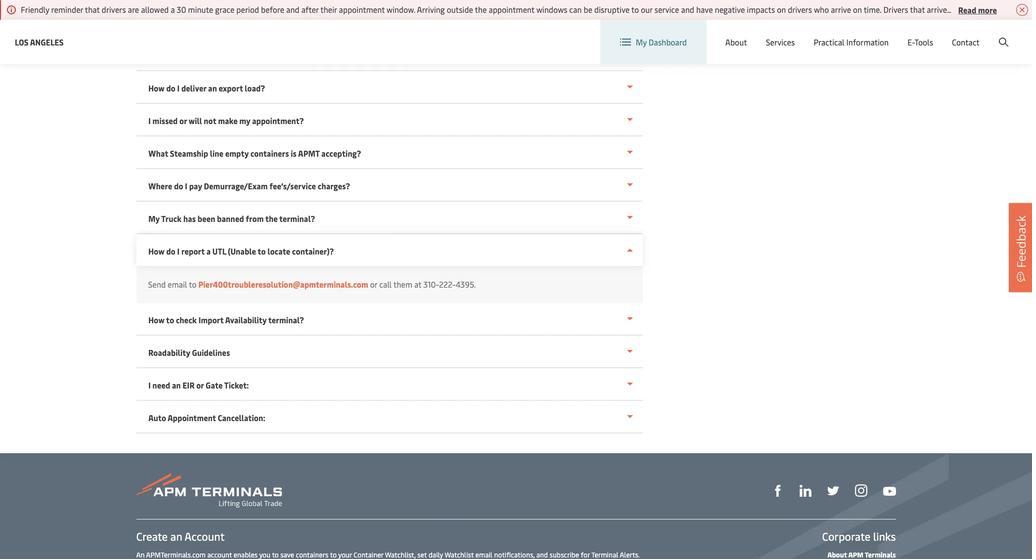 Task type: vqa. For each thing, say whether or not it's contained in the screenshot.
A within Dropdown Button
yes



Task type: describe. For each thing, give the bounding box(es) containing it.
accepting?
[[321, 148, 361, 159]]

how for how do i deliver an export load?
[[148, 83, 164, 94]]

pier400troubleresolution@apmterminals.com link
[[198, 279, 368, 290]]

1 outside from the left
[[447, 4, 473, 15]]

appointment?
[[252, 115, 304, 126]]

missed
[[152, 115, 177, 126]]

a inside dropdown button
[[206, 246, 211, 257]]

links
[[874, 529, 896, 544]]

los
[[15, 36, 29, 47]]

can
[[570, 4, 582, 15]]

how do i deliver an export load? button
[[136, 71, 643, 104]]

1 that from the left
[[85, 4, 100, 15]]

corporate links
[[823, 529, 896, 544]]

2 appointment from the left
[[489, 4, 535, 15]]

do for pay
[[174, 181, 183, 191]]

i inside the "i missed or will not make my appointment?" dropdown button
[[148, 115, 151, 126]]

0 vertical spatial create
[[960, 29, 983, 40]]

auto appointment cancellation: button
[[136, 401, 643, 434]]

my truck has been banned from the terminal?
[[148, 213, 315, 224]]

read more button
[[959, 3, 997, 16]]

contact button
[[952, 20, 980, 64]]

i missed or will not make my appointment? button
[[136, 104, 643, 137]]

pier400troubleresolution@apmterminals.com
[[198, 279, 368, 290]]

terminal? inside my truck has been banned from the terminal? dropdown button
[[279, 213, 315, 224]]

containers
[[250, 148, 289, 159]]

apmt
[[298, 148, 320, 159]]

auto
[[148, 413, 166, 424]]

0 vertical spatial an
[[208, 83, 217, 94]]

my dashboard button
[[620, 20, 687, 64]]

has
[[183, 213, 196, 224]]

appointme
[[996, 4, 1033, 15]]

30
[[177, 4, 186, 15]]

from
[[246, 213, 264, 224]]

2 that from the left
[[911, 4, 925, 15]]

2 drivers from the left
[[788, 4, 813, 15]]

utl
[[212, 246, 226, 257]]

2 outside from the left
[[949, 4, 976, 15]]

1 vertical spatial create
[[136, 529, 168, 544]]

or for i need an eir or gate ticket:
[[196, 380, 204, 391]]

check
[[176, 315, 197, 326]]

dashboard
[[649, 37, 687, 47]]

practical information
[[814, 37, 889, 47]]

global menu button
[[820, 20, 897, 49]]

login
[[934, 29, 953, 40]]

will
[[189, 115, 202, 126]]

banned
[[217, 213, 244, 224]]

empty
[[225, 148, 249, 159]]

have
[[697, 4, 713, 15]]

how do i deliver an export load?
[[148, 83, 265, 94]]

need
[[152, 380, 170, 391]]

i inside dropdown button
[[148, 380, 151, 391]]

switch
[[754, 29, 778, 40]]

friendly reminder that drivers are allowed a 30 minute grace period before and after their appointment window. arriving outside the appointment windows can be disruptive to our service and have negative impacts on drivers who arrive on time. drivers that arrive outside their appointme
[[21, 4, 1033, 15]]

feedback button
[[1009, 203, 1033, 292]]

tools
[[915, 37, 934, 47]]

my for my dashboard
[[636, 37, 647, 47]]

i for report
[[177, 246, 179, 257]]

1 on from the left
[[777, 4, 786, 15]]

appointment
[[168, 413, 216, 424]]

(unable
[[228, 246, 256, 257]]

switch location button
[[738, 29, 810, 40]]

container)?
[[292, 246, 334, 257]]

to right email
[[189, 279, 197, 290]]

steamship
[[170, 148, 208, 159]]

shape link
[[772, 484, 784, 497]]

window.
[[387, 4, 416, 15]]

where
[[148, 181, 172, 191]]

send
[[148, 279, 166, 290]]

arriving
[[417, 4, 445, 15]]

linkedin image
[[800, 485, 812, 497]]

1 drivers from the left
[[102, 4, 126, 15]]

my truck has been banned from the terminal? button
[[136, 202, 643, 235]]

i for pay
[[185, 181, 187, 191]]

1 arrive from the left
[[831, 4, 852, 15]]

create an account
[[136, 529, 225, 544]]

impacts
[[747, 4, 775, 15]]

how to check import availability terminal? button
[[136, 303, 643, 336]]

1 appointment from the left
[[339, 4, 385, 15]]

information
[[847, 37, 889, 47]]

instagram link
[[855, 484, 868, 497]]

roadability guidelines
[[148, 347, 230, 358]]

truck
[[161, 213, 181, 224]]

make
[[218, 115, 237, 126]]

e-
[[908, 37, 915, 47]]

menu
[[867, 29, 887, 40]]

import
[[198, 315, 223, 326]]

reminder
[[51, 4, 83, 15]]

twitter image
[[828, 485, 839, 497]]

read
[[959, 4, 977, 15]]

period
[[237, 4, 259, 15]]

about button
[[726, 20, 747, 64]]

linkedin__x28_alt_x29__3_ link
[[800, 484, 812, 497]]

allowed
[[141, 4, 169, 15]]

export
[[219, 83, 243, 94]]

about
[[726, 37, 747, 47]]



Task type: locate. For each thing, give the bounding box(es) containing it.
0 horizontal spatial create
[[136, 529, 168, 544]]

2 vertical spatial do
[[166, 246, 175, 257]]

login / create account
[[934, 29, 1014, 40]]

my left dashboard
[[636, 37, 647, 47]]

global
[[842, 29, 865, 40]]

0 horizontal spatial on
[[777, 4, 786, 15]]

instagram image
[[855, 485, 868, 497]]

and left have
[[681, 4, 695, 15]]

or inside "how do i report a utl (unable to locate container)?" element
[[370, 279, 378, 290]]

my inside dropdown button
[[148, 213, 160, 224]]

1 horizontal spatial my
[[636, 37, 647, 47]]

send email to pier400troubleresolution@apmterminals.com or call them at 310-222-4395.
[[148, 279, 476, 290]]

how do i report a utl (unable to locate container)? element
[[136, 266, 643, 303]]

more
[[979, 4, 997, 15]]

i inside where do i pay demurrage/exam fee's/service charges? 'dropdown button'
[[185, 181, 187, 191]]

or left call
[[370, 279, 378, 290]]

arrive up 'login'
[[927, 4, 948, 15]]

i need an eir or gate ticket:
[[148, 380, 249, 391]]

that right reminder on the top left of page
[[85, 4, 100, 15]]

my left truck
[[148, 213, 160, 224]]

los angeles
[[15, 36, 64, 47]]

2 horizontal spatial or
[[370, 279, 378, 290]]

i inside how do i deliver an export load? dropdown button
[[177, 83, 179, 94]]

angeles
[[30, 36, 64, 47]]

call
[[380, 279, 392, 290]]

1 vertical spatial account
[[185, 529, 225, 544]]

2 how from the top
[[148, 246, 164, 257]]

appointment left window.
[[339, 4, 385, 15]]

corporate
[[823, 529, 871, 544]]

appointment
[[339, 4, 385, 15], [489, 4, 535, 15]]

1 horizontal spatial or
[[196, 380, 204, 391]]

i missed or will not make my appointment?
[[148, 115, 304, 126]]

not
[[204, 115, 216, 126]]

roadability
[[148, 347, 190, 358]]

2 vertical spatial an
[[170, 529, 182, 544]]

account down apmt footer logo
[[185, 529, 225, 544]]

account inside login / create account link
[[985, 29, 1014, 40]]

and
[[286, 4, 300, 15], [681, 4, 695, 15]]

to
[[632, 4, 639, 15], [258, 246, 266, 257], [189, 279, 197, 290], [166, 315, 174, 326]]

account down more
[[985, 29, 1014, 40]]

practical information button
[[814, 20, 889, 64]]

2 their from the left
[[978, 4, 994, 15]]

how to check import availability terminal?
[[148, 315, 304, 326]]

outside right arriving
[[447, 4, 473, 15]]

or for send email to pier400troubleresolution@apmterminals.com or call them at 310-222-4395.
[[370, 279, 378, 290]]

1 horizontal spatial that
[[911, 4, 925, 15]]

do inside 'dropdown button'
[[174, 181, 183, 191]]

contact
[[952, 37, 980, 47]]

be
[[584, 4, 593, 15]]

my inside 'dropdown button'
[[636, 37, 647, 47]]

3 how from the top
[[148, 315, 164, 326]]

los angeles link
[[15, 36, 64, 48]]

2 vertical spatial or
[[196, 380, 204, 391]]

or inside the i need an eir or gate ticket: dropdown button
[[196, 380, 204, 391]]

0 horizontal spatial their
[[321, 4, 337, 15]]

appointment left "windows"
[[489, 4, 535, 15]]

i need an eir or gate ticket: button
[[136, 369, 643, 401]]

what steamship line empty containers is apmt accepting? button
[[136, 137, 643, 169]]

feedback
[[1013, 215, 1030, 268]]

grace
[[215, 4, 235, 15]]

how for how to check import availability terminal?
[[148, 315, 164, 326]]

email
[[168, 279, 187, 290]]

demurrage/exam
[[204, 181, 268, 191]]

outside up login / create account link
[[949, 4, 976, 15]]

a left utl
[[206, 246, 211, 257]]

0 horizontal spatial drivers
[[102, 4, 126, 15]]

1 horizontal spatial account
[[985, 29, 1014, 40]]

terminal? down the fee's/service
[[279, 213, 315, 224]]

1 horizontal spatial a
[[206, 246, 211, 257]]

how up send
[[148, 246, 164, 257]]

or right eir
[[196, 380, 204, 391]]

i
[[177, 83, 179, 94], [148, 115, 151, 126], [185, 181, 187, 191], [177, 246, 179, 257], [148, 380, 151, 391]]

do left report
[[166, 246, 175, 257]]

e-tools
[[908, 37, 934, 47]]

friendly
[[21, 4, 49, 15]]

arrive right who
[[831, 4, 852, 15]]

negative
[[715, 4, 745, 15]]

on right impacts
[[777, 4, 786, 15]]

1 vertical spatial my
[[148, 213, 160, 224]]

on
[[777, 4, 786, 15], [854, 4, 862, 15]]

to left our
[[632, 4, 639, 15]]

1 vertical spatial or
[[370, 279, 378, 290]]

2 and from the left
[[681, 4, 695, 15]]

deliver
[[181, 83, 206, 94]]

youtube image
[[883, 487, 896, 496]]

how left check
[[148, 315, 164, 326]]

drivers left who
[[788, 4, 813, 15]]

that right drivers
[[911, 4, 925, 15]]

do left the pay
[[174, 181, 183, 191]]

fee's/service
[[269, 181, 316, 191]]

2 on from the left
[[854, 4, 862, 15]]

ticket:
[[224, 380, 249, 391]]

terminal? down pier400troubleresolution@apmterminals.com
[[268, 315, 304, 326]]

i left report
[[177, 246, 179, 257]]

4395.
[[456, 279, 476, 290]]

my dashboard
[[636, 37, 687, 47]]

global menu
[[842, 29, 887, 40]]

or
[[179, 115, 187, 126], [370, 279, 378, 290], [196, 380, 204, 391]]

0 horizontal spatial arrive
[[831, 4, 852, 15]]

how do i report a utl (unable to locate container)?
[[148, 246, 334, 257]]

1 horizontal spatial and
[[681, 4, 695, 15]]

i left the pay
[[185, 181, 187, 191]]

0 vertical spatial how
[[148, 83, 164, 94]]

0 horizontal spatial the
[[265, 213, 278, 224]]

0 vertical spatial or
[[179, 115, 187, 126]]

where do i pay demurrage/exam fee's/service charges?
[[148, 181, 350, 191]]

availability
[[225, 315, 267, 326]]

0 vertical spatial my
[[636, 37, 647, 47]]

do for report
[[166, 246, 175, 257]]

1 horizontal spatial the
[[475, 4, 487, 15]]

a left 30
[[171, 4, 175, 15]]

their right after
[[321, 4, 337, 15]]

i left need
[[148, 380, 151, 391]]

time.
[[864, 4, 882, 15]]

1 horizontal spatial create
[[960, 29, 983, 40]]

create
[[960, 29, 983, 40], [136, 529, 168, 544]]

222-
[[439, 279, 456, 290]]

how up 'missed'
[[148, 83, 164, 94]]

pay
[[189, 181, 202, 191]]

i left 'missed'
[[148, 115, 151, 126]]

to left check
[[166, 315, 174, 326]]

charges?
[[318, 181, 350, 191]]

1 vertical spatial do
[[174, 181, 183, 191]]

drivers left are
[[102, 4, 126, 15]]

0 vertical spatial the
[[475, 4, 487, 15]]

or inside the "i missed or will not make my appointment?" dropdown button
[[179, 115, 187, 126]]

and left after
[[286, 4, 300, 15]]

1 and from the left
[[286, 4, 300, 15]]

my
[[239, 115, 250, 126]]

0 horizontal spatial account
[[185, 529, 225, 544]]

1 vertical spatial how
[[148, 246, 164, 257]]

1 horizontal spatial their
[[978, 4, 994, 15]]

report
[[181, 246, 205, 257]]

to left locate
[[258, 246, 266, 257]]

where do i pay demurrage/exam fee's/service charges? button
[[136, 169, 643, 202]]

2 arrive from the left
[[927, 4, 948, 15]]

before
[[261, 4, 284, 15]]

1 how from the top
[[148, 83, 164, 94]]

services
[[766, 37, 795, 47]]

i left deliver
[[177, 83, 179, 94]]

1 their from the left
[[321, 4, 337, 15]]

outside
[[447, 4, 473, 15], [949, 4, 976, 15]]

2 vertical spatial how
[[148, 315, 164, 326]]

our
[[641, 4, 653, 15]]

cancellation:
[[218, 413, 265, 424]]

on left time. on the right of page
[[854, 4, 862, 15]]

do left deliver
[[166, 83, 175, 94]]

1 horizontal spatial appointment
[[489, 4, 535, 15]]

1 vertical spatial the
[[265, 213, 278, 224]]

1 horizontal spatial on
[[854, 4, 862, 15]]

read more
[[959, 4, 997, 15]]

0 vertical spatial terminal?
[[279, 213, 315, 224]]

an
[[208, 83, 217, 94], [172, 380, 181, 391], [170, 529, 182, 544]]

1 vertical spatial a
[[206, 246, 211, 257]]

a
[[171, 4, 175, 15], [206, 246, 211, 257]]

close alert image
[[1017, 4, 1029, 16]]

how for how do i report a utl (unable to locate container)?
[[148, 246, 164, 257]]

0 vertical spatial a
[[171, 4, 175, 15]]

switch location
[[754, 29, 810, 40]]

0 vertical spatial do
[[166, 83, 175, 94]]

0 horizontal spatial outside
[[447, 4, 473, 15]]

0 horizontal spatial a
[[171, 4, 175, 15]]

i for deliver
[[177, 83, 179, 94]]

i inside how do i report a utl (unable to locate container)? dropdown button
[[177, 246, 179, 257]]

location
[[780, 29, 810, 40]]

apmt footer logo image
[[136, 474, 282, 508]]

terminal? inside 'how to check import availability terminal?' dropdown button
[[268, 315, 304, 326]]

0 horizontal spatial my
[[148, 213, 160, 224]]

my for my truck has been banned from the terminal?
[[148, 213, 160, 224]]

been
[[197, 213, 215, 224]]

0 horizontal spatial and
[[286, 4, 300, 15]]

locate
[[267, 246, 290, 257]]

you tube link
[[883, 485, 896, 497]]

0 vertical spatial account
[[985, 29, 1014, 40]]

0 horizontal spatial that
[[85, 4, 100, 15]]

services button
[[766, 20, 795, 64]]

what
[[148, 148, 168, 159]]

do for deliver
[[166, 83, 175, 94]]

drivers
[[102, 4, 126, 15], [788, 4, 813, 15]]

disruptive
[[595, 4, 630, 15]]

how do i report a utl (unable to locate container)? button
[[136, 235, 643, 266]]

e-tools button
[[908, 20, 934, 64]]

their right read
[[978, 4, 994, 15]]

1 horizontal spatial outside
[[949, 4, 976, 15]]

the inside dropdown button
[[265, 213, 278, 224]]

facebook image
[[772, 485, 784, 497]]

1 horizontal spatial drivers
[[788, 4, 813, 15]]

do
[[166, 83, 175, 94], [174, 181, 183, 191], [166, 246, 175, 257]]

0 horizontal spatial or
[[179, 115, 187, 126]]

login / create account link
[[916, 20, 1014, 49]]

what steamship line empty containers is apmt accepting?
[[148, 148, 361, 159]]

1 vertical spatial terminal?
[[268, 315, 304, 326]]

1 vertical spatial an
[[172, 380, 181, 391]]

eir
[[182, 380, 194, 391]]

0 horizontal spatial appointment
[[339, 4, 385, 15]]

or left will
[[179, 115, 187, 126]]

1 horizontal spatial arrive
[[927, 4, 948, 15]]



